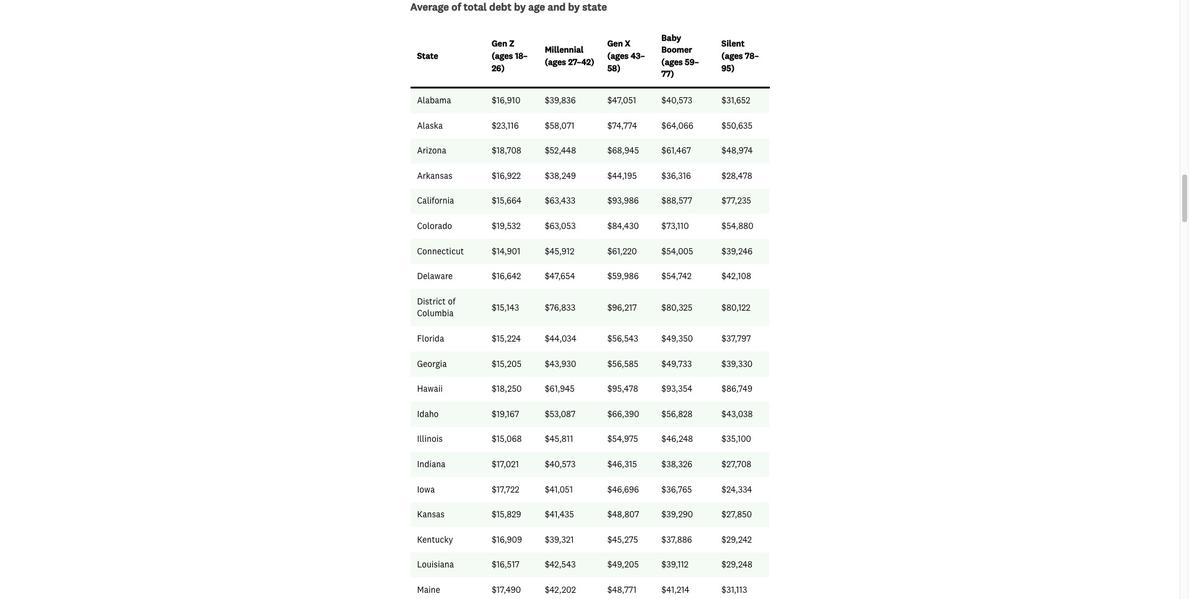 Task type: describe. For each thing, give the bounding box(es) containing it.
maine
[[417, 585, 440, 596]]

gen x (ages 43– 58)
[[608, 38, 645, 74]]

state
[[583, 0, 607, 13]]

$16,910
[[492, 95, 521, 106]]

$47,051
[[608, 95, 637, 106]]

(ages for 43–
[[608, 50, 629, 61]]

gen for gen x (ages 43– 58)
[[608, 38, 623, 49]]

$41,214
[[662, 585, 690, 596]]

$41,435
[[545, 509, 574, 521]]

$45,811
[[545, 434, 574, 445]]

$61,467
[[662, 145, 691, 156]]

silent (ages 78– 95)
[[722, 38, 759, 74]]

district
[[417, 296, 446, 307]]

$24,334
[[722, 484, 753, 495]]

$42,108
[[722, 271, 752, 282]]

delaware
[[417, 271, 453, 282]]

$15,829
[[492, 509, 522, 521]]

$42,202
[[545, 585, 576, 596]]

alaska
[[417, 120, 443, 131]]

$48,807
[[608, 509, 640, 521]]

of for total
[[452, 0, 461, 13]]

$45,912
[[545, 246, 575, 257]]

debt
[[490, 0, 512, 13]]

$16,909
[[492, 535, 522, 546]]

iowa
[[417, 484, 435, 495]]

$80,325
[[662, 302, 693, 313]]

2 by from the left
[[568, 0, 580, 13]]

18–
[[515, 50, 528, 61]]

1 by from the left
[[514, 0, 526, 13]]

$73,110
[[662, 221, 689, 232]]

$88,577
[[662, 195, 693, 207]]

$80,122
[[722, 302, 751, 313]]

$74,774
[[608, 120, 638, 131]]

$18,708
[[492, 145, 522, 156]]

$68,945
[[608, 145, 639, 156]]

$39,330
[[722, 359, 753, 370]]

$44,034
[[545, 333, 577, 345]]

(ages inside millennial (ages 27–42)
[[545, 56, 566, 67]]

0 horizontal spatial $40,573
[[545, 459, 576, 470]]

27–42)
[[568, 56, 595, 67]]

78–
[[745, 50, 759, 61]]

43–
[[631, 50, 645, 61]]

$16,517
[[492, 560, 520, 571]]

$54,975
[[608, 434, 639, 445]]

26)
[[492, 62, 505, 74]]

$19,167
[[492, 409, 519, 420]]

indiana
[[417, 459, 446, 470]]

arizona
[[417, 145, 447, 156]]

(ages inside silent (ages 78– 95)
[[722, 50, 743, 61]]

$31,113
[[722, 585, 748, 596]]

$29,242
[[722, 535, 752, 546]]

$15,664
[[492, 195, 522, 207]]

hawaii
[[417, 384, 443, 395]]

$39,321
[[545, 535, 574, 546]]

$41,051
[[545, 484, 573, 495]]

$37,797
[[722, 333, 751, 345]]

gen for gen z (ages 18– 26)
[[492, 38, 508, 49]]

california
[[417, 195, 454, 207]]

$43,930
[[545, 359, 577, 370]]

baby boomer (ages 59– 77)
[[662, 32, 699, 80]]

$23,116
[[492, 120, 519, 131]]

boomer
[[662, 44, 693, 55]]

$49,733
[[662, 359, 692, 370]]

$44,195
[[608, 170, 637, 181]]

colorado
[[417, 221, 452, 232]]

$58,071
[[545, 120, 575, 131]]

$46,696
[[608, 484, 639, 495]]

average of total debt by age and by state
[[411, 0, 607, 13]]

$93,986
[[608, 195, 639, 207]]

(ages for 18–
[[492, 50, 513, 61]]

and
[[548, 0, 566, 13]]

58)
[[608, 62, 621, 74]]

$39,246
[[722, 246, 753, 257]]

$49,350
[[662, 333, 693, 345]]

$15,068
[[492, 434, 522, 445]]

georgia
[[417, 359, 447, 370]]

$36,316
[[662, 170, 691, 181]]

$76,833
[[545, 302, 576, 313]]

$18,250
[[492, 384, 522, 395]]

total
[[464, 0, 487, 13]]

$38,326
[[662, 459, 693, 470]]



Task type: vqa. For each thing, say whether or not it's contained in the screenshot.
"$68,945"
yes



Task type: locate. For each thing, give the bounding box(es) containing it.
$49,205
[[608, 560, 639, 571]]

$56,543
[[608, 333, 639, 345]]

2 gen from the left
[[608, 38, 623, 49]]

1 vertical spatial $40,573
[[545, 459, 576, 470]]

gen inside gen x (ages 43– 58)
[[608, 38, 623, 49]]

$45,275
[[608, 535, 638, 546]]

average
[[411, 0, 449, 13]]

$54,005
[[662, 246, 694, 257]]

$39,112
[[662, 560, 689, 571]]

1 gen from the left
[[492, 38, 508, 49]]

$46,248
[[662, 434, 693, 445]]

$39,290
[[662, 509, 693, 521]]

$77,235
[[722, 195, 752, 207]]

(ages down millennial
[[545, 56, 566, 67]]

state
[[417, 50, 439, 61]]

of for columbia
[[448, 296, 456, 307]]

$50,635
[[722, 120, 753, 131]]

kentucky
[[417, 535, 453, 546]]

1 horizontal spatial by
[[568, 0, 580, 13]]

alabama
[[417, 95, 451, 106]]

$36,765
[[662, 484, 692, 495]]

of inside district of columbia
[[448, 296, 456, 307]]

by right and
[[568, 0, 580, 13]]

$17,490
[[492, 585, 521, 596]]

(ages inside gen z (ages 18– 26)
[[492, 50, 513, 61]]

$17,722
[[492, 484, 520, 495]]

$66,390
[[608, 409, 640, 420]]

idaho
[[417, 409, 439, 420]]

$17,021
[[492, 459, 519, 470]]

$59,986
[[608, 271, 639, 282]]

1 horizontal spatial gen
[[608, 38, 623, 49]]

$84,430
[[608, 221, 639, 232]]

$54,880
[[722, 221, 754, 232]]

millennial (ages 27–42)
[[545, 44, 595, 67]]

$86,749
[[722, 384, 753, 395]]

$56,585
[[608, 359, 639, 370]]

silent
[[722, 38, 745, 49]]

(ages up 26)
[[492, 50, 513, 61]]

$64,066
[[662, 120, 694, 131]]

(ages up 77)
[[662, 56, 683, 67]]

by left age
[[514, 0, 526, 13]]

louisiana
[[417, 560, 454, 571]]

$35,100
[[722, 434, 752, 445]]

1 vertical spatial of
[[448, 296, 456, 307]]

$54,742
[[662, 271, 692, 282]]

of
[[452, 0, 461, 13], [448, 296, 456, 307]]

$19,532
[[492, 221, 521, 232]]

$52,448
[[545, 145, 576, 156]]

$39,836
[[545, 95, 576, 106]]

$43,038
[[722, 409, 753, 420]]

$47,654
[[545, 271, 576, 282]]

(ages up 58)
[[608, 50, 629, 61]]

$14,901
[[492, 246, 521, 257]]

$61,945
[[545, 384, 575, 395]]

0 vertical spatial $40,573
[[662, 95, 693, 106]]

gen inside gen z (ages 18– 26)
[[492, 38, 508, 49]]

age
[[529, 0, 545, 13]]

$48,771
[[608, 585, 637, 596]]

$31,652
[[722, 95, 751, 106]]

$29,248
[[722, 560, 753, 571]]

1 horizontal spatial $40,573
[[662, 95, 693, 106]]

$96,217
[[608, 302, 637, 313]]

$46,315
[[608, 459, 637, 470]]

$95,478
[[608, 384, 639, 395]]

z
[[510, 38, 515, 49]]

by
[[514, 0, 526, 13], [568, 0, 580, 13]]

arkansas
[[417, 170, 453, 181]]

$16,922
[[492, 170, 521, 181]]

x
[[625, 38, 631, 49]]

$28,478
[[722, 170, 753, 181]]

$15,224
[[492, 333, 521, 345]]

$63,053
[[545, 221, 576, 232]]

$15,205
[[492, 359, 522, 370]]

0 horizontal spatial gen
[[492, 38, 508, 49]]

gen left 'x'
[[608, 38, 623, 49]]

59–
[[685, 56, 699, 67]]

of right district
[[448, 296, 456, 307]]

illinois
[[417, 434, 443, 445]]

$27,708
[[722, 459, 752, 470]]

0 vertical spatial of
[[452, 0, 461, 13]]

of left total
[[452, 0, 461, 13]]

kansas
[[417, 509, 445, 521]]

gen left z
[[492, 38, 508, 49]]

0 horizontal spatial by
[[514, 0, 526, 13]]

(ages inside the baby boomer (ages 59– 77)
[[662, 56, 683, 67]]

$48,974
[[722, 145, 753, 156]]

$61,220
[[608, 246, 637, 257]]

columbia
[[417, 308, 454, 319]]

$42,543
[[545, 560, 576, 571]]

$53,087
[[545, 409, 576, 420]]

$40,573 up $64,066
[[662, 95, 693, 106]]

district of columbia
[[417, 296, 456, 319]]

(ages down silent
[[722, 50, 743, 61]]

gen
[[492, 38, 508, 49], [608, 38, 623, 49]]

(ages for 59–
[[662, 56, 683, 67]]

$63,433
[[545, 195, 576, 207]]

$40,573 down $45,811
[[545, 459, 576, 470]]

(ages inside gen x (ages 43– 58)
[[608, 50, 629, 61]]

$93,354
[[662, 384, 693, 395]]

77)
[[662, 68, 674, 80]]



